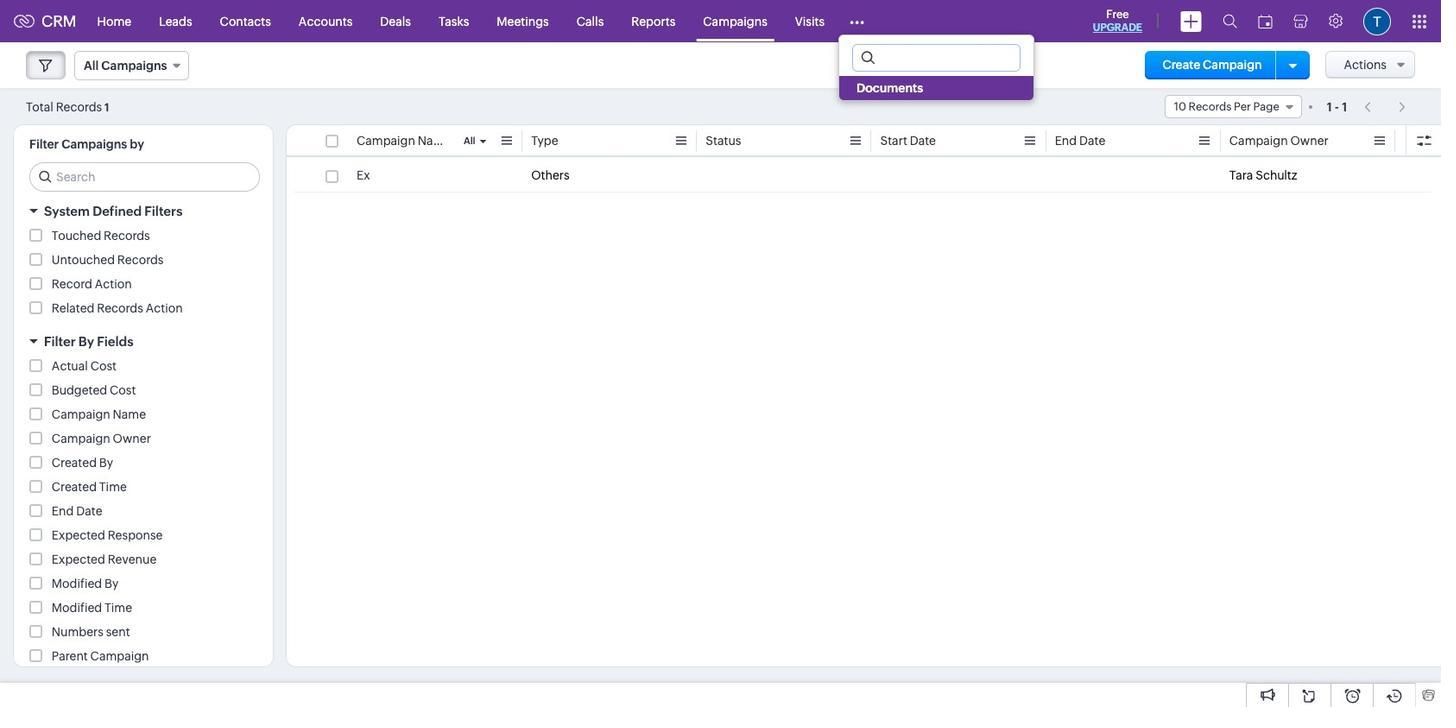Task type: describe. For each thing, give the bounding box(es) containing it.
1 for total records 1
[[105, 101, 109, 114]]

campaigns for filter campaigns by
[[62, 137, 127, 151]]

numbers
[[52, 625, 104, 639]]

total
[[26, 100, 53, 114]]

free
[[1107, 8, 1130, 21]]

leads link
[[145, 0, 206, 42]]

Other Modules field
[[839, 7, 876, 35]]

created for created time
[[52, 480, 97, 494]]

1 horizontal spatial end date
[[1055, 134, 1106, 148]]

record action
[[52, 277, 132, 291]]

cost for actual cost
[[90, 359, 117, 373]]

1 - 1
[[1328, 100, 1348, 114]]

create menu element
[[1171, 0, 1213, 42]]

campaign down the sent in the left of the page
[[90, 650, 149, 663]]

actual cost
[[52, 359, 117, 373]]

meetings link
[[483, 0, 563, 42]]

contacts
[[220, 14, 271, 28]]

expected response
[[52, 529, 163, 543]]

untouched
[[52, 253, 115, 267]]

campaign up created by
[[52, 432, 110, 446]]

home
[[97, 14, 131, 28]]

modified for modified by
[[52, 577, 102, 591]]

by for filter
[[78, 334, 94, 349]]

records for total
[[56, 100, 102, 114]]

reports
[[632, 14, 676, 28]]

schultz
[[1256, 168, 1298, 182]]

time for modified time
[[105, 601, 132, 615]]

0 horizontal spatial date
[[76, 505, 102, 518]]

sent
[[106, 625, 130, 639]]

all for all
[[464, 136, 476, 146]]

filter for filter campaigns by
[[29, 137, 59, 151]]

calendar image
[[1259, 14, 1273, 28]]

system defined filters button
[[14, 196, 273, 226]]

1 horizontal spatial 1
[[1328, 100, 1333, 114]]

modified time
[[52, 601, 132, 615]]

calls link
[[563, 0, 618, 42]]

parent
[[52, 650, 88, 663]]

status
[[706, 134, 742, 148]]

start
[[881, 134, 908, 148]]

home link
[[83, 0, 145, 42]]

tara schultz
[[1230, 168, 1298, 182]]

records for related
[[97, 301, 143, 315]]

actions
[[1345, 58, 1387, 72]]

related
[[52, 301, 95, 315]]

create menu image
[[1181, 11, 1203, 32]]

modified for modified time
[[52, 601, 102, 615]]

documents
[[857, 81, 924, 95]]

budgeted
[[52, 384, 107, 397]]

ex link
[[357, 167, 370, 184]]

created by
[[52, 456, 113, 470]]

create campaign
[[1163, 58, 1263, 72]]

Search Modules text field
[[854, 44, 1020, 70]]

deals
[[380, 14, 411, 28]]

1 horizontal spatial end
[[1055, 134, 1077, 148]]

touched
[[52, 229, 101, 243]]

leads
[[159, 14, 192, 28]]

visits link
[[782, 0, 839, 42]]

10
[[1175, 100, 1187, 113]]

records for touched
[[104, 229, 150, 243]]

untouched records
[[52, 253, 164, 267]]

create campaign button
[[1146, 51, 1280, 79]]

campaign up tara schultz
[[1230, 134, 1289, 148]]

1 for 1 - 1
[[1343, 100, 1348, 114]]

revenue
[[108, 553, 157, 567]]

tasks link
[[425, 0, 483, 42]]

0 vertical spatial name
[[418, 134, 451, 148]]

records for 10
[[1189, 100, 1232, 113]]

0 horizontal spatial name
[[113, 408, 146, 422]]

by for created
[[99, 456, 113, 470]]

related records action
[[52, 301, 183, 315]]

visits
[[795, 14, 825, 28]]

others
[[531, 168, 570, 182]]

0 horizontal spatial owner
[[113, 432, 151, 446]]

created time
[[52, 480, 127, 494]]

1 horizontal spatial campaign name
[[357, 134, 451, 148]]



Task type: vqa. For each thing, say whether or not it's contained in the screenshot.
Tara Schultz
yes



Task type: locate. For each thing, give the bounding box(es) containing it.
campaigns down home link
[[101, 59, 167, 73]]

1 horizontal spatial all
[[464, 136, 476, 146]]

1 modified from the top
[[52, 577, 102, 591]]

1 vertical spatial end
[[52, 505, 74, 518]]

1 vertical spatial name
[[113, 408, 146, 422]]

0 horizontal spatial end date
[[52, 505, 102, 518]]

campaign up 10 records per page field
[[1203, 58, 1263, 72]]

1 horizontal spatial date
[[910, 134, 936, 148]]

0 vertical spatial created
[[52, 456, 97, 470]]

by
[[130, 137, 144, 151]]

1 left -
[[1328, 100, 1333, 114]]

date
[[910, 134, 936, 148], [1080, 134, 1106, 148], [76, 505, 102, 518]]

all for all campaigns
[[84, 59, 99, 73]]

parent campaign
[[52, 650, 149, 663]]

1 horizontal spatial campaign owner
[[1230, 134, 1329, 148]]

10 records per page
[[1175, 100, 1280, 113]]

0 vertical spatial modified
[[52, 577, 102, 591]]

0 vertical spatial campaign name
[[357, 134, 451, 148]]

profile element
[[1354, 0, 1402, 42]]

2 expected from the top
[[52, 553, 105, 567]]

owner
[[1291, 134, 1329, 148], [113, 432, 151, 446]]

campaign name
[[357, 134, 451, 148], [52, 408, 146, 422]]

1 vertical spatial cost
[[110, 384, 136, 397]]

campaign owner up schultz
[[1230, 134, 1329, 148]]

1 vertical spatial all
[[464, 136, 476, 146]]

by for modified
[[105, 577, 119, 591]]

0 vertical spatial end
[[1055, 134, 1077, 148]]

2 modified from the top
[[52, 601, 102, 615]]

modified by
[[52, 577, 119, 591]]

modified
[[52, 577, 102, 591], [52, 601, 102, 615]]

records right 10
[[1189, 100, 1232, 113]]

expected for expected revenue
[[52, 553, 105, 567]]

action
[[95, 277, 132, 291], [146, 301, 183, 315]]

expected
[[52, 529, 105, 543], [52, 553, 105, 567]]

ex
[[357, 168, 370, 182]]

by
[[78, 334, 94, 349], [99, 456, 113, 470], [105, 577, 119, 591]]

cost for budgeted cost
[[110, 384, 136, 397]]

response
[[108, 529, 163, 543]]

filter by fields
[[44, 334, 134, 349]]

1 vertical spatial campaign owner
[[52, 432, 151, 446]]

fields
[[97, 334, 134, 349]]

all left type
[[464, 136, 476, 146]]

created up created time
[[52, 456, 97, 470]]

0 horizontal spatial all
[[84, 59, 99, 73]]

-
[[1335, 100, 1340, 114]]

0 vertical spatial all
[[84, 59, 99, 73]]

0 vertical spatial by
[[78, 334, 94, 349]]

modified up modified time
[[52, 577, 102, 591]]

time down created by
[[99, 480, 127, 494]]

filter up actual
[[44, 334, 76, 349]]

campaigns
[[703, 14, 768, 28], [101, 59, 167, 73], [62, 137, 127, 151]]

total records 1
[[26, 100, 109, 114]]

cost up budgeted cost
[[90, 359, 117, 373]]

campaigns for all campaigns
[[101, 59, 167, 73]]

1 vertical spatial campaigns
[[101, 59, 167, 73]]

records up filter campaigns by
[[56, 100, 102, 114]]

by down expected revenue
[[105, 577, 119, 591]]

campaign name up ex
[[357, 134, 451, 148]]

1 vertical spatial by
[[99, 456, 113, 470]]

1 created from the top
[[52, 456, 97, 470]]

filters
[[145, 204, 183, 219]]

1 vertical spatial created
[[52, 480, 97, 494]]

tasks
[[439, 14, 469, 28]]

cost right budgeted
[[110, 384, 136, 397]]

0 horizontal spatial campaign owner
[[52, 432, 151, 446]]

numbers sent
[[52, 625, 130, 639]]

campaigns left by
[[62, 137, 127, 151]]

1 vertical spatial action
[[146, 301, 183, 315]]

expected up expected revenue
[[52, 529, 105, 543]]

calls
[[577, 14, 604, 28]]

deals link
[[367, 0, 425, 42]]

expected revenue
[[52, 553, 157, 567]]

2 vertical spatial campaigns
[[62, 137, 127, 151]]

1 right -
[[1343, 100, 1348, 114]]

defined
[[93, 204, 142, 219]]

2 vertical spatial by
[[105, 577, 119, 591]]

owner up created by
[[113, 432, 151, 446]]

type
[[531, 134, 559, 148]]

documents link
[[840, 76, 1034, 100]]

per
[[1235, 100, 1252, 113]]

records down defined
[[104, 229, 150, 243]]

contacts link
[[206, 0, 285, 42]]

1 vertical spatial owner
[[113, 432, 151, 446]]

Search text field
[[30, 163, 259, 191]]

all campaigns
[[84, 59, 167, 73]]

records inside 10 records per page field
[[1189, 100, 1232, 113]]

create
[[1163, 58, 1201, 72]]

1 up filter campaigns by
[[105, 101, 109, 114]]

search image
[[1223, 14, 1238, 29]]

all inside all campaigns field
[[84, 59, 99, 73]]

campaign up ex
[[357, 134, 415, 148]]

end
[[1055, 134, 1077, 148], [52, 505, 74, 518]]

campaigns inside field
[[101, 59, 167, 73]]

campaign
[[1203, 58, 1263, 72], [357, 134, 415, 148], [1230, 134, 1289, 148], [52, 408, 110, 422], [52, 432, 110, 446], [90, 650, 149, 663]]

1 vertical spatial modified
[[52, 601, 102, 615]]

meetings
[[497, 14, 549, 28]]

1 horizontal spatial name
[[418, 134, 451, 148]]

10 Records Per Page field
[[1165, 95, 1303, 118]]

records for untouched
[[117, 253, 164, 267]]

crm
[[41, 12, 77, 30]]

documents option
[[840, 76, 1034, 100]]

campaign down budgeted
[[52, 408, 110, 422]]

2 horizontal spatial date
[[1080, 134, 1106, 148]]

0 vertical spatial campaigns
[[703, 14, 768, 28]]

action up the related records action in the left of the page
[[95, 277, 132, 291]]

filter campaigns by
[[29, 137, 144, 151]]

1 inside the total records 1
[[105, 101, 109, 114]]

created down created by
[[52, 480, 97, 494]]

0 vertical spatial end date
[[1055, 134, 1106, 148]]

filter down total
[[29, 137, 59, 151]]

tara
[[1230, 168, 1254, 182]]

1 vertical spatial filter
[[44, 334, 76, 349]]

search element
[[1213, 0, 1248, 42]]

start date
[[881, 134, 936, 148]]

1
[[1328, 100, 1333, 114], [1343, 100, 1348, 114], [105, 101, 109, 114]]

0 horizontal spatial 1
[[105, 101, 109, 114]]

modified up 'numbers'
[[52, 601, 102, 615]]

campaigns left the visits
[[703, 14, 768, 28]]

documents list box
[[840, 76, 1034, 100]]

by up created time
[[99, 456, 113, 470]]

time for created time
[[99, 480, 127, 494]]

expected up modified by
[[52, 553, 105, 567]]

created
[[52, 456, 97, 470], [52, 480, 97, 494]]

filter
[[29, 137, 59, 151], [44, 334, 76, 349]]

actual
[[52, 359, 88, 373]]

by inside dropdown button
[[78, 334, 94, 349]]

0 vertical spatial cost
[[90, 359, 117, 373]]

1 vertical spatial campaign name
[[52, 408, 146, 422]]

profile image
[[1364, 7, 1392, 35]]

2 created from the top
[[52, 480, 97, 494]]

0 vertical spatial campaign owner
[[1230, 134, 1329, 148]]

filter by fields button
[[14, 327, 273, 357]]

accounts
[[299, 14, 353, 28]]

records up fields at the top of the page
[[97, 301, 143, 315]]

filter inside filter by fields dropdown button
[[44, 334, 76, 349]]

created for created by
[[52, 456, 97, 470]]

campaign name down budgeted cost
[[52, 408, 146, 422]]

all up the total records 1
[[84, 59, 99, 73]]

1 expected from the top
[[52, 529, 105, 543]]

record
[[52, 277, 92, 291]]

system defined filters
[[44, 204, 183, 219]]

0 vertical spatial filter
[[29, 137, 59, 151]]

2 horizontal spatial 1
[[1343, 100, 1348, 114]]

campaign owner up created by
[[52, 432, 151, 446]]

0 horizontal spatial campaign name
[[52, 408, 146, 422]]

1 vertical spatial time
[[105, 601, 132, 615]]

0 vertical spatial expected
[[52, 529, 105, 543]]

action up filter by fields dropdown button
[[146, 301, 183, 315]]

upgrade
[[1094, 22, 1143, 34]]

by up 'actual cost'
[[78, 334, 94, 349]]

campaign inside button
[[1203, 58, 1263, 72]]

filter for filter by fields
[[44, 334, 76, 349]]

campaigns link
[[690, 0, 782, 42]]

0 vertical spatial owner
[[1291, 134, 1329, 148]]

crm link
[[14, 12, 77, 30]]

accounts link
[[285, 0, 367, 42]]

0 vertical spatial time
[[99, 480, 127, 494]]

0 horizontal spatial end
[[52, 505, 74, 518]]

cost
[[90, 359, 117, 373], [110, 384, 136, 397]]

touched records
[[52, 229, 150, 243]]

free upgrade
[[1094, 8, 1143, 34]]

1 horizontal spatial action
[[146, 301, 183, 315]]

expected for expected response
[[52, 529, 105, 543]]

records down touched records
[[117, 253, 164, 267]]

0 vertical spatial action
[[95, 277, 132, 291]]

1 vertical spatial expected
[[52, 553, 105, 567]]

reports link
[[618, 0, 690, 42]]

navigation
[[1356, 94, 1416, 119]]

1 vertical spatial end date
[[52, 505, 102, 518]]

page
[[1254, 100, 1280, 113]]

system
[[44, 204, 90, 219]]

All Campaigns field
[[74, 51, 190, 80]]

1 horizontal spatial owner
[[1291, 134, 1329, 148]]

0 horizontal spatial action
[[95, 277, 132, 291]]

time
[[99, 480, 127, 494], [105, 601, 132, 615]]

owner down 1 - 1
[[1291, 134, 1329, 148]]

records
[[56, 100, 102, 114], [1189, 100, 1232, 113], [104, 229, 150, 243], [117, 253, 164, 267], [97, 301, 143, 315]]

time up the sent in the left of the page
[[105, 601, 132, 615]]

budgeted cost
[[52, 384, 136, 397]]



